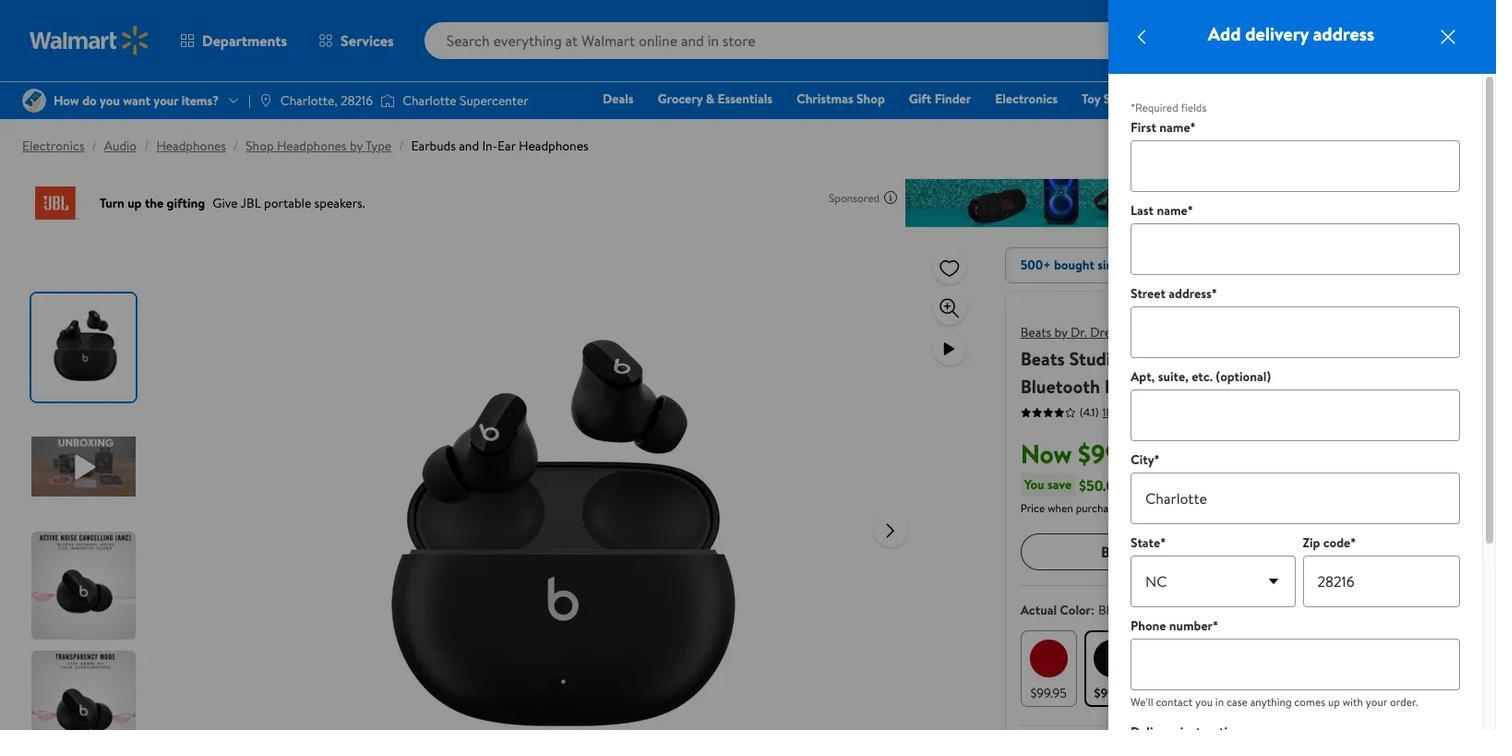 Task type: describe. For each thing, give the bounding box(es) containing it.
Zip code* text field
[[1303, 556, 1460, 607]]

3 headphones from the left
[[519, 137, 589, 155]]

home link
[[1148, 89, 1198, 109]]

&
[[706, 90, 715, 108]]

now $99.95 $149.95 you save $50.00
[[1020, 436, 1199, 495]]

phone
[[1131, 617, 1166, 635]]

christmas shop
[[797, 90, 885, 108]]

cancelling
[[1343, 346, 1428, 371]]

fields
[[1181, 100, 1207, 115]]

4 / from the left
[[399, 137, 404, 155]]

3 / from the left
[[233, 137, 238, 155]]

address*
[[1169, 284, 1217, 303]]

your
[[1366, 694, 1387, 710]]

3 $99.95 button from the left
[[1148, 630, 1204, 707]]

essentials
[[718, 90, 773, 108]]

add for add delivery address
[[1208, 21, 1241, 46]]

apt,
[[1131, 367, 1155, 386]]

earbuds and in-ear headphones link
[[411, 137, 589, 155]]

noise
[[1293, 346, 1339, 371]]

1 / from the left
[[92, 137, 97, 155]]

delivery
[[1245, 21, 1309, 46]]

case
[[1227, 694, 1248, 710]]

*required fields
[[1131, 100, 1207, 115]]

grocery & essentials link
[[649, 89, 781, 109]]

home
[[1156, 90, 1190, 108]]

beats studio buds – true wireless noise cancelling bluetooth earbuds - black - image 3 of 12 image
[[31, 532, 139, 640]]

2 beats from the top
[[1020, 346, 1065, 371]]

add to favorites list, beats studio buds – true wireless noise cancelling bluetooth earbuds - black image
[[938, 256, 960, 279]]

add delivery address
[[1208, 21, 1375, 46]]

1 headphones from the left
[[156, 137, 226, 155]]

anything
[[1250, 694, 1292, 710]]

next media item image
[[879, 519, 902, 541]]

to
[[1344, 542, 1358, 562]]

$20.81
[[1438, 45, 1462, 58]]

grocery
[[658, 90, 703, 108]]

Last name* text field
[[1131, 223, 1460, 275]]

$99.95 inside now $99.95 $149.95 you save $50.00
[[1078, 436, 1151, 472]]

shop headphones by type link
[[246, 137, 392, 155]]

in-
[[482, 137, 497, 155]]

*required
[[1131, 100, 1178, 115]]

buy now
[[1101, 542, 1155, 562]]

up
[[1328, 694, 1340, 710]]

sponsored
[[829, 190, 880, 205]]

500+
[[1020, 256, 1051, 274]]

we'll contact you in case anything comes up with your order.
[[1131, 694, 1418, 710]]

phone number*
[[1131, 617, 1218, 635]]

audio
[[104, 137, 137, 155]]

street address*
[[1131, 284, 1217, 303]]

beats studio buds – true wireless noise cancelling bluetooth earbuds - black - image 1 of 12 image
[[31, 294, 139, 401]]

when
[[1048, 500, 1073, 516]]

online
[[1128, 500, 1157, 516]]

buy
[[1101, 542, 1125, 562]]

1820
[[1103, 404, 1125, 419]]

500+ bought since yesterday
[[1020, 256, 1184, 274]]

0 horizontal spatial by
[[350, 137, 363, 155]]

ad disclaimer and feedback for skylinedisplayad image
[[883, 190, 898, 205]]

name* for last name*
[[1157, 201, 1193, 220]]

first name*
[[1131, 118, 1196, 137]]

-
[[1174, 374, 1181, 399]]

type
[[366, 137, 392, 155]]

ear
[[497, 137, 516, 155]]

Walmart Site-Wide search field
[[424, 22, 1184, 59]]

price
[[1020, 500, 1045, 516]]

headphones link
[[156, 137, 226, 155]]

black inside beats by dr. dre beats studio buds – true wireless noise cancelling bluetooth earbuds - black
[[1185, 374, 1229, 399]]

state*
[[1131, 533, 1166, 552]]

deals
[[603, 90, 634, 108]]

add to cart button
[[1243, 533, 1458, 570]]

zoom image modal image
[[938, 297, 960, 319]]

2 $99.95 button from the left
[[1084, 630, 1140, 707]]

yesterday
[[1129, 256, 1184, 274]]

0 vertical spatial earbuds
[[411, 137, 456, 155]]

number*
[[1169, 617, 1218, 635]]

2 / from the left
[[144, 137, 149, 155]]

earbuds inside beats by dr. dre beats studio buds – true wireless noise cancelling bluetooth earbuds - black
[[1105, 374, 1170, 399]]

dr.
[[1071, 323, 1087, 342]]

gift finder link
[[901, 89, 979, 109]]

electronics / audio / headphones / shop headphones by type / earbuds and in-ear headphones
[[22, 137, 589, 155]]

comes
[[1294, 694, 1326, 710]]

now
[[1020, 436, 1072, 472]]

deals link
[[594, 89, 642, 109]]

–
[[1169, 346, 1179, 371]]

First name* text field
[[1131, 140, 1460, 192]]

last
[[1131, 201, 1154, 220]]

since
[[1098, 256, 1126, 274]]

christmas shop link
[[788, 89, 893, 109]]

5 $20.81
[[1438, 20, 1462, 58]]

toy shop link
[[1074, 89, 1140, 109]]

first
[[1131, 118, 1156, 137]]



Task type: vqa. For each thing, say whether or not it's contained in the screenshot.
4th $99.95 button from left $99.95
yes



Task type: locate. For each thing, give the bounding box(es) containing it.
/
[[92, 137, 97, 155], [144, 137, 149, 155], [233, 137, 238, 155], [399, 137, 404, 155]]

0 horizontal spatial earbuds
[[411, 137, 456, 155]]

0 horizontal spatial add
[[1208, 21, 1241, 46]]

beats
[[1020, 323, 1051, 342], [1020, 346, 1065, 371]]

0 horizontal spatial electronics
[[22, 137, 85, 155]]

beats by dr. dre beats studio buds – true wireless noise cancelling bluetooth earbuds - black
[[1020, 323, 1428, 399]]

2 horizontal spatial shop
[[1104, 90, 1132, 108]]

name* down *required fields
[[1160, 118, 1196, 137]]

headphones left type
[[277, 137, 347, 155]]

you
[[1024, 475, 1044, 494]]

christmas
[[797, 90, 853, 108]]

earbuds up 1820 reviews link
[[1105, 374, 1170, 399]]

gift finder
[[909, 90, 971, 108]]

beats studio buds – true wireless noise cancelling bluetooth earbuds - black - image 4 of 12 image
[[31, 651, 139, 730]]

zip code*
[[1303, 533, 1356, 552]]

buy now button
[[1020, 533, 1236, 570]]

1 vertical spatial electronics
[[22, 137, 85, 155]]

name* right last
[[1157, 201, 1193, 220]]

order.
[[1390, 694, 1418, 710]]

Phone number* telephone field
[[1131, 639, 1460, 690]]

you
[[1195, 694, 1213, 710]]

City* text field
[[1131, 473, 1460, 524]]

1 beats from the top
[[1020, 323, 1051, 342]]

name* for first name*
[[1160, 118, 1196, 137]]

zip
[[1303, 533, 1320, 552]]

reviews
[[1128, 404, 1163, 419]]

bought
[[1054, 256, 1095, 274]]

add delivery address dialog
[[1108, 0, 1496, 730]]

add
[[1208, 21, 1241, 46], [1314, 542, 1341, 562]]

shop right headphones link on the top left of page
[[246, 137, 274, 155]]

street
[[1131, 284, 1166, 303]]

1 vertical spatial earbuds
[[1105, 374, 1170, 399]]

actual color list
[[1017, 627, 1462, 711]]

earbuds left and on the top left
[[411, 137, 456, 155]]

now
[[1128, 542, 1155, 562]]

shop for toy shop
[[1104, 90, 1132, 108]]

with
[[1343, 694, 1363, 710]]

1 horizontal spatial black
[[1185, 374, 1229, 399]]

by inside beats by dr. dre beats studio buds – true wireless noise cancelling bluetooth earbuds - black
[[1055, 323, 1068, 342]]

close panel image
[[1437, 26, 1459, 48]]

0 horizontal spatial headphones
[[156, 137, 226, 155]]

toy
[[1082, 90, 1101, 108]]

1 vertical spatial beats
[[1020, 346, 1065, 371]]

add inside add delivery address dialog
[[1208, 21, 1241, 46]]

add inside add to cart button
[[1314, 542, 1341, 562]]

electronics link
[[987, 89, 1066, 109], [22, 137, 85, 155]]

code*
[[1323, 533, 1356, 552]]

and
[[459, 137, 479, 155]]

1820 reviews link
[[1099, 404, 1163, 419]]

add for add to cart
[[1314, 542, 1341, 562]]

1 horizontal spatial electronics link
[[987, 89, 1066, 109]]

shop right christmas
[[857, 90, 885, 108]]

Street address* text field
[[1131, 306, 1460, 358]]

contact
[[1156, 694, 1193, 710]]

(4.1) 1820 reviews
[[1080, 404, 1163, 420]]

$99.95 button
[[1020, 630, 1077, 707], [1084, 630, 1140, 707], [1148, 630, 1204, 707], [1212, 630, 1268, 707], [1275, 630, 1332, 707]]

0 vertical spatial add
[[1208, 21, 1241, 46]]

walmart image
[[30, 26, 150, 55]]

/ right the audio
[[144, 137, 149, 155]]

price when purchased online
[[1020, 500, 1157, 516]]

$50.00
[[1079, 475, 1124, 495]]

grocery & essentials
[[658, 90, 773, 108]]

finder
[[935, 90, 971, 108]]

1 horizontal spatial by
[[1055, 323, 1068, 342]]

0 horizontal spatial shop
[[246, 137, 274, 155]]

studio
[[1069, 346, 1121, 371]]

true
[[1183, 346, 1218, 371]]

by left dr.
[[1055, 323, 1068, 342]]

by left type
[[350, 137, 363, 155]]

4 $99.95 button from the left
[[1212, 630, 1268, 707]]

electronics for electronics / audio / headphones / shop headphones by type / earbuds and in-ear headphones
[[22, 137, 85, 155]]

0 vertical spatial black
[[1185, 374, 1229, 399]]

$149.95
[[1158, 449, 1199, 468]]

2 horizontal spatial headphones
[[519, 137, 589, 155]]

5
[[1454, 20, 1460, 36]]

(4.1)
[[1080, 404, 1099, 420]]

0 vertical spatial by
[[350, 137, 363, 155]]

1 horizontal spatial earbuds
[[1105, 374, 1170, 399]]

in
[[1215, 694, 1224, 710]]

1 $99.95 button from the left
[[1020, 630, 1077, 707]]

beats up "bluetooth"
[[1020, 346, 1065, 371]]

electronics for electronics
[[995, 90, 1058, 108]]

save
[[1047, 475, 1072, 494]]

1 horizontal spatial electronics
[[995, 90, 1058, 108]]

etc.
[[1192, 367, 1213, 386]]

electronics left toy
[[995, 90, 1058, 108]]

add to cart
[[1314, 542, 1387, 562]]

beats studio buds – true wireless noise cancelling bluetooth earbuds - black - image 2 of 12 image
[[31, 413, 139, 521]]

city*
[[1131, 450, 1160, 469]]

1 horizontal spatial add
[[1314, 542, 1341, 562]]

audio link
[[104, 137, 137, 155]]

headphones right audio link at the left
[[156, 137, 226, 155]]

0 vertical spatial electronics link
[[987, 89, 1066, 109]]

shop right toy
[[1104, 90, 1132, 108]]

actual
[[1020, 601, 1057, 619]]

(optional)
[[1216, 367, 1271, 386]]

back image
[[1131, 26, 1153, 48]]

/ right headphones link on the top left of page
[[233, 137, 238, 155]]

cart
[[1361, 542, 1387, 562]]

name*
[[1160, 118, 1196, 137], [1157, 201, 1193, 220]]

toy shop
[[1082, 90, 1132, 108]]

purchased
[[1076, 500, 1125, 516]]

electronics link left toy
[[987, 89, 1066, 109]]

:
[[1091, 601, 1095, 619]]

we'll
[[1131, 694, 1153, 710]]

headphones right ear
[[519, 137, 589, 155]]

Search search field
[[424, 22, 1184, 59]]

/ right type
[[399, 137, 404, 155]]

apt, suite, etc. (optional)
[[1131, 367, 1271, 386]]

1 vertical spatial add
[[1314, 542, 1341, 562]]

1 vertical spatial electronics link
[[22, 137, 85, 155]]

0 horizontal spatial black
[[1098, 601, 1128, 619]]

bluetooth
[[1020, 374, 1100, 399]]

black right : at the right bottom of page
[[1098, 601, 1128, 619]]

1 horizontal spatial headphones
[[277, 137, 347, 155]]

shop for christmas shop
[[857, 90, 885, 108]]

1 vertical spatial black
[[1098, 601, 1128, 619]]

Apt, suite, etc. (optional) text field
[[1131, 389, 1460, 441]]

address
[[1313, 21, 1375, 46]]

beats by dr. dre link
[[1020, 323, 1111, 342]]

5 $99.95 button from the left
[[1275, 630, 1332, 707]]

1 vertical spatial by
[[1055, 323, 1068, 342]]

2 headphones from the left
[[277, 137, 347, 155]]

last name*
[[1131, 201, 1193, 220]]

0 vertical spatial name*
[[1160, 118, 1196, 137]]

/ left audio link at the left
[[92, 137, 97, 155]]

suite,
[[1158, 367, 1189, 386]]

black
[[1185, 374, 1229, 399], [1098, 601, 1128, 619]]

1 vertical spatial name*
[[1157, 201, 1193, 220]]

legal information image
[[1161, 500, 1175, 515]]

1 horizontal spatial shop
[[857, 90, 885, 108]]

black down true
[[1185, 374, 1229, 399]]

view video image
[[938, 338, 960, 360]]

beats left dr.
[[1020, 323, 1051, 342]]

0 vertical spatial beats
[[1020, 323, 1051, 342]]

gift
[[909, 90, 932, 108]]

0 vertical spatial electronics
[[995, 90, 1058, 108]]

color
[[1060, 601, 1091, 619]]

electronics link left audio link at the left
[[22, 137, 85, 155]]

electronics left audio link at the left
[[22, 137, 85, 155]]

0 horizontal spatial electronics link
[[22, 137, 85, 155]]



